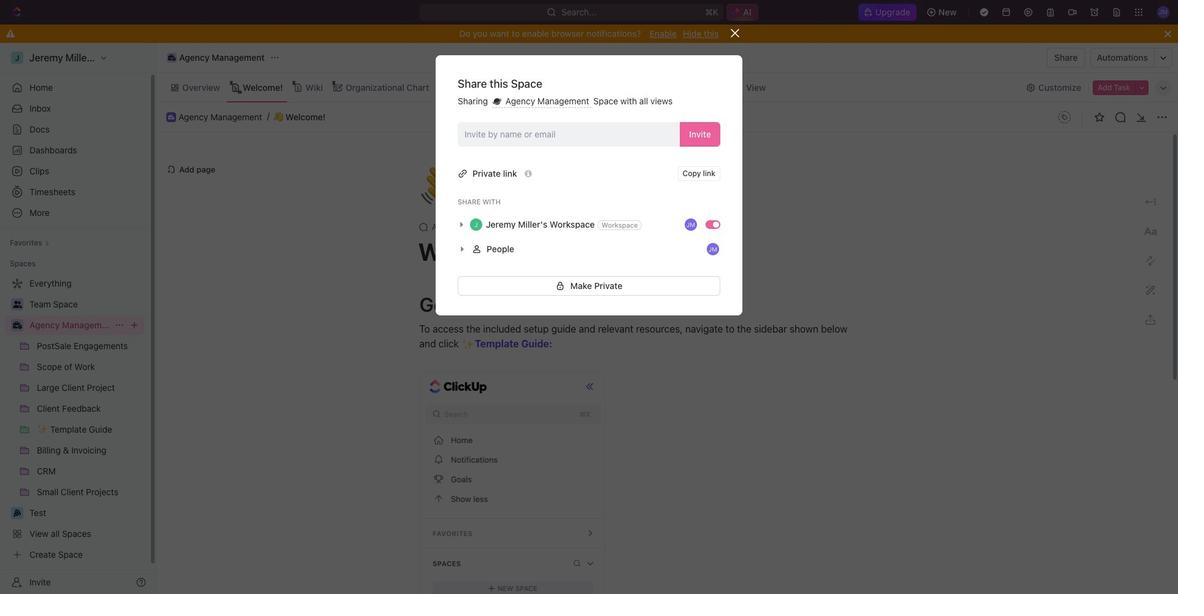 Task type: locate. For each thing, give the bounding box(es) containing it.
Invite by name or email text field
[[465, 125, 675, 143]]

business time image
[[168, 55, 176, 61], [168, 115, 174, 120], [13, 322, 22, 329]]

tree
[[5, 274, 144, 565]]

0 vertical spatial business time image
[[168, 55, 176, 61]]

2 vertical spatial business time image
[[13, 322, 22, 329]]



Task type: vqa. For each thing, say whether or not it's contained in the screenshot.
Space, , ELEMENT
no



Task type: describe. For each thing, give the bounding box(es) containing it.
business time image inside sidebar navigation
[[13, 322, 22, 329]]

1 vertical spatial business time image
[[168, 115, 174, 120]]

tree inside sidebar navigation
[[5, 274, 144, 565]]

sidebar navigation
[[0, 43, 157, 594]]



